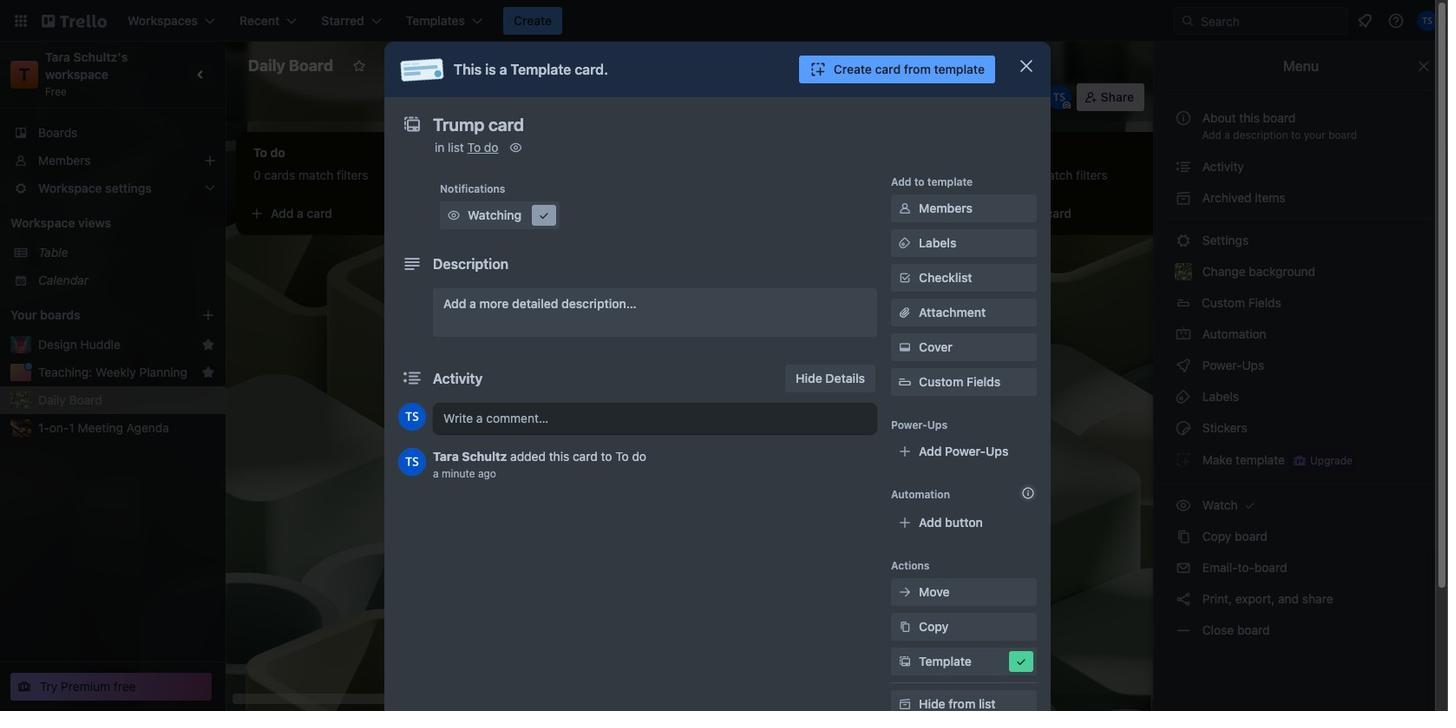 Task type: vqa. For each thing, say whether or not it's contained in the screenshot.
bottommost Workspaces
no



Task type: locate. For each thing, give the bounding box(es) containing it.
sm image for print, export, and share link
[[1175, 590, 1193, 608]]

labels link up checklist link
[[892, 229, 1037, 257]]

1 horizontal spatial fields
[[1249, 295, 1282, 310]]

members link
[[0, 147, 226, 175], [892, 194, 1037, 222]]

workspace for workspace views
[[10, 215, 75, 230]]

1 horizontal spatial this
[[1240, 110, 1260, 125]]

sm image inside the activity link
[[1175, 158, 1193, 175]]

add inside button
[[919, 515, 942, 530]]

create for create
[[514, 13, 552, 28]]

1 vertical spatial to
[[616, 449, 629, 464]]

board up '1'
[[69, 392, 102, 407]]

2 horizontal spatial to
[[1292, 128, 1302, 142]]

sm image for power-ups link
[[1175, 357, 1193, 374]]

0 vertical spatial members
[[38, 153, 91, 168]]

custom down change
[[1202, 295, 1246, 310]]

weekly
[[96, 365, 136, 379]]

a inside the 'tara schultz added this card to to do a minute ago'
[[433, 467, 439, 480]]

0 horizontal spatial create
[[514, 13, 552, 28]]

0 vertical spatial custom
[[1202, 295, 1246, 310]]

to right list
[[468, 140, 481, 155]]

this right the added
[[549, 449, 570, 464]]

tara up minute
[[433, 449, 459, 464]]

calendar
[[38, 273, 89, 287]]

custom fields for add to template
[[919, 374, 1001, 389]]

1 horizontal spatial to
[[616, 449, 629, 464]]

copy
[[1203, 529, 1232, 543], [919, 619, 949, 634]]

sm image inside watch link
[[1242, 497, 1259, 514]]

match for 2nd add a card "button" from the left
[[545, 168, 580, 182]]

to down "filters"
[[915, 175, 925, 188]]

custom fields for menu
[[1202, 295, 1282, 310]]

cards
[[264, 168, 295, 182], [511, 168, 542, 182], [1004, 168, 1035, 182]]

members
[[38, 153, 91, 168], [919, 201, 973, 215]]

sm image inside print, export, and share link
[[1175, 590, 1193, 608]]

boards link
[[0, 119, 226, 147]]

1 horizontal spatial automation
[[892, 488, 951, 501]]

1 starred icon image from the top
[[201, 338, 215, 352]]

create card from template button
[[799, 56, 996, 83]]

board right your on the top right of page
[[1329, 128, 1358, 142]]

starred icon image for teaching: weekly planning
[[201, 365, 215, 379]]

tara schultz (taraschultz7) image
[[1048, 85, 1072, 109]]

1 vertical spatial create
[[834, 62, 872, 76]]

this
[[454, 62, 482, 77]]

share
[[1303, 591, 1334, 606]]

custom
[[1202, 295, 1246, 310], [919, 374, 964, 389]]

tara schultz's workspace free
[[45, 49, 131, 98]]

0 horizontal spatial power-ups
[[687, 89, 750, 104]]

to left your on the top right of page
[[1292, 128, 1302, 142]]

fields down change background
[[1249, 295, 1282, 310]]

list
[[448, 140, 464, 155]]

workspace
[[408, 58, 472, 73], [10, 215, 75, 230]]

copy board
[[1200, 529, 1268, 543]]

sm image inside "settings" link
[[1175, 232, 1193, 249]]

sm image
[[764, 83, 788, 108], [897, 200, 914, 217], [1175, 232, 1193, 249], [897, 234, 914, 252], [897, 339, 914, 356], [1175, 357, 1193, 374], [1175, 388, 1193, 405], [1175, 419, 1193, 437], [1175, 451, 1193, 468], [1242, 497, 1259, 514], [1175, 559, 1193, 576], [1175, 590, 1193, 608], [1175, 622, 1193, 639], [897, 653, 914, 670], [1013, 653, 1031, 670]]

automation down create card from template button
[[788, 89, 855, 104]]

1 horizontal spatial template
[[919, 654, 972, 668]]

agenda
[[127, 420, 169, 435]]

workspace left is
[[408, 58, 472, 73]]

2 horizontal spatial power-ups
[[1200, 358, 1268, 372]]

close
[[1203, 622, 1235, 637]]

0 horizontal spatial members
[[38, 153, 91, 168]]

labels up stickers
[[1200, 389, 1240, 404]]

workspace up table
[[10, 215, 75, 230]]

tara inside "tara schultz's workspace free"
[[45, 49, 70, 64]]

custom fields down cover link
[[919, 374, 1001, 389]]

huddle
[[80, 337, 121, 352]]

0 vertical spatial to
[[468, 140, 481, 155]]

detailed
[[512, 296, 559, 311]]

2 starred icon image from the top
[[201, 365, 215, 379]]

to inside the 'tara schultz added this card to to do a minute ago'
[[601, 449, 612, 464]]

sm image inside 'stickers' link
[[1175, 419, 1193, 437]]

activity up schultz
[[433, 371, 483, 386]]

your
[[10, 307, 37, 322]]

1 horizontal spatial watching
[[583, 89, 637, 104]]

0 vertical spatial power-ups
[[687, 89, 750, 104]]

1 horizontal spatial 0 cards match filters
[[500, 168, 615, 182]]

2 0 cards match filters from the left
[[500, 168, 615, 182]]

1 add a card button from the left
[[243, 200, 438, 227]]

members link down add to template
[[892, 194, 1037, 222]]

sm image for archived items link
[[1175, 189, 1193, 207]]

watching button down notifications
[[440, 201, 560, 229]]

0 vertical spatial custom fields
[[1202, 295, 1282, 310]]

1 horizontal spatial labels
[[1200, 389, 1240, 404]]

template right make
[[1236, 452, 1286, 467]]

board left star or unstar board icon
[[289, 56, 333, 75]]

2 add a card button from the left
[[490, 200, 684, 227]]

power-ups button
[[652, 83, 761, 111]]

custom fields down change background
[[1202, 295, 1282, 310]]

0 horizontal spatial daily board
[[38, 392, 102, 407]]

0 vertical spatial template
[[935, 62, 985, 76]]

sm image inside members link
[[897, 200, 914, 217]]

activity up archived on the top right
[[1200, 159, 1245, 174]]

ups down automation "link"
[[1243, 358, 1265, 372]]

0 vertical spatial watching
[[583, 89, 637, 104]]

power-ups up add power-ups
[[892, 418, 948, 431]]

workspace views
[[10, 215, 111, 230]]

archived items link
[[1165, 184, 1439, 212]]

sm image inside automation button
[[764, 83, 788, 108]]

1 vertical spatial template
[[919, 654, 972, 668]]

move link
[[892, 578, 1037, 606]]

upgrade
[[1311, 454, 1353, 467]]

0 vertical spatial tara
[[45, 49, 70, 64]]

0 horizontal spatial to
[[601, 449, 612, 464]]

2 horizontal spatial automation
[[1200, 326, 1267, 341]]

to
[[1292, 128, 1302, 142], [915, 175, 925, 188], [601, 449, 612, 464]]

board up "description"
[[1264, 110, 1296, 125]]

watching button
[[552, 83, 648, 111], [440, 201, 560, 229]]

sm image inside watch link
[[1175, 497, 1193, 514]]

to inside the 'tara schultz added this card to to do a minute ago'
[[616, 449, 629, 464]]

1 vertical spatial members link
[[892, 194, 1037, 222]]

automation up add button
[[892, 488, 951, 501]]

add to template
[[892, 175, 973, 188]]

sm image for close board link
[[1175, 622, 1193, 639]]

ups left automation button
[[727, 89, 750, 104]]

add a card for 2nd add a card "button" from the left
[[517, 206, 579, 221]]

do right list
[[484, 140, 499, 155]]

members down add to template
[[919, 201, 973, 215]]

0 vertical spatial automation
[[788, 89, 855, 104]]

template right from
[[935, 62, 985, 76]]

change background link
[[1165, 258, 1439, 286]]

1 vertical spatial tara schultz (taraschultz7) image
[[398, 403, 426, 431]]

0 cards match filters
[[254, 168, 369, 182], [500, 168, 615, 182], [993, 168, 1108, 182]]

0 vertical spatial fields
[[1249, 295, 1282, 310]]

None text field
[[425, 109, 998, 141]]

card inside the 'tara schultz added this card to to do a minute ago'
[[573, 449, 598, 464]]

0 horizontal spatial filters
[[337, 168, 369, 182]]

custom fields button up automation "link"
[[1165, 289, 1439, 317]]

custom fields button
[[1165, 289, 1439, 317], [892, 373, 1037, 391]]

custom fields
[[1202, 295, 1282, 310], [919, 374, 1001, 389]]

daily board left star or unstar board icon
[[248, 56, 333, 75]]

hide details link
[[786, 365, 876, 392]]

copy for copy board
[[1203, 529, 1232, 543]]

daily inside text field
[[248, 56, 285, 75]]

activity
[[1200, 159, 1245, 174], [433, 371, 483, 386]]

custom fields button down cover link
[[892, 373, 1037, 391]]

2 horizontal spatial cards
[[1004, 168, 1035, 182]]

about
[[1203, 110, 1237, 125]]

1 vertical spatial daily board
[[38, 392, 102, 407]]

this up "description"
[[1240, 110, 1260, 125]]

starred icon image right planning
[[201, 365, 215, 379]]

0 vertical spatial labels link
[[892, 229, 1037, 257]]

custom fields button for menu
[[1165, 289, 1439, 317]]

0 horizontal spatial add a card
[[271, 206, 333, 221]]

sm image for template button
[[897, 653, 914, 670]]

sm image for 'stickers' link
[[1175, 419, 1193, 437]]

1 horizontal spatial members link
[[892, 194, 1037, 222]]

sm image inside automation "link"
[[1175, 326, 1193, 343]]

sm image
[[507, 139, 525, 156], [1175, 158, 1193, 175], [1175, 189, 1193, 207], [445, 207, 463, 224], [536, 207, 553, 224], [897, 269, 914, 286], [1175, 326, 1193, 343], [1175, 497, 1193, 514], [1175, 528, 1193, 545], [897, 583, 914, 601], [897, 618, 914, 635], [897, 695, 914, 711]]

0 vertical spatial starred icon image
[[201, 338, 215, 352]]

0 horizontal spatial 0 cards match filters
[[254, 168, 369, 182]]

1 vertical spatial watching
[[468, 207, 522, 222]]

sm image for email-to-board link
[[1175, 559, 1193, 576]]

1 vertical spatial this
[[549, 449, 570, 464]]

power- up stickers
[[1203, 358, 1243, 372]]

sm image inside copy board link
[[1175, 528, 1193, 545]]

3 add a card button from the left
[[983, 200, 1177, 227]]

starred icon image
[[201, 338, 215, 352], [201, 365, 215, 379]]

create up this is a template card.
[[514, 13, 552, 28]]

board left customize views icon
[[555, 58, 589, 73]]

tara for schultz's
[[45, 49, 70, 64]]

a inside about this board add a description to your board
[[1225, 128, 1231, 142]]

1 add a card from the left
[[271, 206, 333, 221]]

1 vertical spatial activity
[[433, 371, 483, 386]]

template down create button
[[511, 62, 572, 77]]

board up print, export, and share
[[1255, 560, 1288, 575]]

1 vertical spatial custom fields
[[919, 374, 1001, 389]]

starred icon image down add board image
[[201, 338, 215, 352]]

template
[[511, 62, 572, 77], [919, 654, 972, 668]]

0 horizontal spatial copy
[[919, 619, 949, 634]]

tara schultz's workspace link
[[45, 49, 131, 82]]

1 vertical spatial fields
[[967, 374, 1001, 389]]

3 0 cards match filters from the left
[[993, 168, 1108, 182]]

labels
[[919, 235, 957, 250], [1200, 389, 1240, 404]]

members link down 'boards' in the left top of the page
[[0, 147, 226, 175]]

table link
[[38, 244, 215, 261]]

1 horizontal spatial custom fields button
[[1165, 289, 1439, 317]]

automation inside button
[[788, 89, 855, 104]]

1 horizontal spatial workspace
[[408, 58, 472, 73]]

automation button
[[764, 83, 865, 111]]

sm image inside archived items link
[[1175, 189, 1193, 207]]

1 vertical spatial tara
[[433, 449, 459, 464]]

daily board up '1'
[[38, 392, 102, 407]]

sm image inside checklist link
[[897, 269, 914, 286]]

to down write a comment text box
[[616, 449, 629, 464]]

print,
[[1203, 591, 1233, 606]]

1 vertical spatial template
[[928, 175, 973, 188]]

1 horizontal spatial custom
[[1202, 295, 1246, 310]]

tara inside the 'tara schultz added this card to to do a minute ago'
[[433, 449, 459, 464]]

to down write a comment text box
[[601, 449, 612, 464]]

0 vertical spatial copy
[[1203, 529, 1232, 543]]

power-ups
[[687, 89, 750, 104], [1200, 358, 1268, 372], [892, 418, 948, 431]]

1-on-1 meeting agenda link
[[38, 419, 215, 437]]

2 match from the left
[[545, 168, 580, 182]]

archived
[[1203, 190, 1252, 205]]

labels link up 'stickers' link
[[1165, 383, 1439, 411]]

0 horizontal spatial custom fields
[[919, 374, 1001, 389]]

add board image
[[201, 308, 215, 322]]

tara up workspace
[[45, 49, 70, 64]]

2 filters from the left
[[583, 168, 615, 182]]

workspace inside button
[[408, 58, 472, 73]]

create inside primary element
[[514, 13, 552, 28]]

0 horizontal spatial workspace
[[10, 215, 75, 230]]

sm image inside cover link
[[897, 339, 914, 356]]

2 vertical spatial automation
[[892, 488, 951, 501]]

1 vertical spatial copy
[[919, 619, 949, 634]]

0 horizontal spatial match
[[299, 168, 334, 182]]

details
[[826, 371, 866, 385]]

design huddle button
[[38, 336, 194, 353]]

sm image inside close board link
[[1175, 622, 1193, 639]]

3 filters from the left
[[1077, 168, 1108, 182]]

labels link
[[892, 229, 1037, 257], [1165, 383, 1439, 411]]

2 horizontal spatial add a card
[[1011, 206, 1072, 221]]

do inside the 'tara schultz added this card to to do a minute ago'
[[632, 449, 647, 464]]

menu
[[1284, 58, 1320, 74]]

sm image inside move "link"
[[897, 583, 914, 601]]

tara for schultz
[[433, 449, 459, 464]]

0 horizontal spatial template
[[511, 62, 572, 77]]

0 horizontal spatial to
[[468, 140, 481, 155]]

2 add a card from the left
[[517, 206, 579, 221]]

customize views image
[[609, 57, 626, 75]]

to do link
[[468, 140, 499, 155]]

upgrade button
[[1290, 451, 1357, 471]]

create from template… image
[[938, 207, 952, 221]]

copy up the email-
[[1203, 529, 1232, 543]]

make template
[[1200, 452, 1286, 467]]

watching down notifications
[[468, 207, 522, 222]]

share button
[[1077, 83, 1145, 111]]

your
[[1305, 128, 1326, 142]]

board down export, on the bottom right of the page
[[1238, 622, 1271, 637]]

custom for menu
[[1202, 295, 1246, 310]]

ups up add power-ups
[[928, 418, 948, 431]]

0 horizontal spatial tara
[[45, 49, 70, 64]]

0 vertical spatial this
[[1240, 110, 1260, 125]]

3 match from the left
[[1038, 168, 1073, 182]]

daily board inside daily board text field
[[248, 56, 333, 75]]

card inside button
[[876, 62, 901, 76]]

create for create card from template
[[834, 62, 872, 76]]

0 vertical spatial do
[[484, 140, 499, 155]]

0 cards match filters for 1st add a card "button" from the right
[[993, 168, 1108, 182]]

sm image for copy link
[[897, 618, 914, 635]]

sm image for bottom labels link
[[1175, 388, 1193, 405]]

watching down customize views icon
[[583, 89, 637, 104]]

automation
[[788, 89, 855, 104], [1200, 326, 1267, 341], [892, 488, 951, 501]]

power- up button
[[946, 444, 986, 458]]

create up automation button
[[834, 62, 872, 76]]

0 notifications image
[[1355, 10, 1376, 31]]

sm image inside email-to-board link
[[1175, 559, 1193, 576]]

1 vertical spatial starred icon image
[[201, 365, 215, 379]]

sm image for members link to the bottom
[[897, 200, 914, 217]]

0 horizontal spatial members link
[[0, 147, 226, 175]]

0 horizontal spatial activity
[[433, 371, 483, 386]]

1 vertical spatial custom
[[919, 374, 964, 389]]

1 horizontal spatial daily
[[248, 56, 285, 75]]

search image
[[1182, 14, 1195, 28]]

fields down cover link
[[967, 374, 1001, 389]]

card
[[876, 62, 901, 76], [307, 206, 333, 221], [553, 206, 579, 221], [1047, 206, 1072, 221], [573, 449, 598, 464]]

email-to-board
[[1200, 560, 1288, 575]]

watching button down card.
[[552, 83, 648, 111]]

labels down create from template… icon
[[919, 235, 957, 250]]

add a more detailed description… link
[[433, 288, 878, 337]]

template down copy link
[[919, 654, 972, 668]]

0 cards match filters for 2nd add a card "button" from the left
[[500, 168, 615, 182]]

do
[[484, 140, 499, 155], [632, 449, 647, 464]]

1 horizontal spatial to
[[915, 175, 925, 188]]

0 horizontal spatial labels
[[919, 235, 957, 250]]

add a card
[[271, 206, 333, 221], [517, 206, 579, 221], [1011, 206, 1072, 221]]

watching
[[583, 89, 637, 104], [468, 207, 522, 222]]

a minute ago link
[[433, 467, 497, 480]]

checklist
[[919, 270, 973, 285]]

tara schultz (taraschultz7) image
[[1418, 10, 1439, 31], [398, 403, 426, 431], [398, 448, 426, 476]]

power-
[[687, 89, 727, 104], [1203, 358, 1243, 372], [892, 418, 928, 431], [946, 444, 986, 458]]

do down write a comment text box
[[632, 449, 647, 464]]

0 horizontal spatial custom
[[919, 374, 964, 389]]

2 horizontal spatial add a card button
[[983, 200, 1177, 227]]

1 horizontal spatial tara
[[433, 449, 459, 464]]

1 horizontal spatial daily board
[[248, 56, 333, 75]]

1 horizontal spatial filters
[[583, 168, 615, 182]]

2 cards from the left
[[511, 168, 542, 182]]

clear all button
[[974, 83, 1035, 111]]

0 horizontal spatial automation
[[788, 89, 855, 104]]

members down 'boards' in the left top of the page
[[38, 153, 91, 168]]

0 horizontal spatial custom fields button
[[892, 373, 1037, 391]]

automation link
[[1165, 320, 1439, 348]]

2 horizontal spatial 0 cards match filters
[[993, 168, 1108, 182]]

0 vertical spatial members link
[[0, 147, 226, 175]]

automation down change
[[1200, 326, 1267, 341]]

1 horizontal spatial labels link
[[1165, 383, 1439, 411]]

2 horizontal spatial match
[[1038, 168, 1073, 182]]

sm image inside copy link
[[897, 618, 914, 635]]

0 vertical spatial to
[[1292, 128, 1302, 142]]

add a card button
[[243, 200, 438, 227], [490, 200, 684, 227], [983, 200, 1177, 227]]

create
[[514, 13, 552, 28], [834, 62, 872, 76]]

power- down primary element
[[687, 89, 727, 104]]

schultz
[[462, 449, 507, 464]]

template up create from template… icon
[[928, 175, 973, 188]]

1 vertical spatial automation
[[1200, 326, 1267, 341]]

1 horizontal spatial add a card
[[517, 206, 579, 221]]

board up to-
[[1236, 529, 1268, 543]]

export,
[[1236, 591, 1276, 606]]

sm image inside power-ups link
[[1175, 357, 1193, 374]]

to
[[468, 140, 481, 155], [616, 449, 629, 464]]

power-ups up stickers
[[1200, 358, 1268, 372]]

power-ups down primary element
[[687, 89, 750, 104]]

card.
[[575, 62, 609, 77]]

1 horizontal spatial create
[[834, 62, 872, 76]]

sm image for copy board link
[[1175, 528, 1193, 545]]

0 vertical spatial workspace
[[408, 58, 472, 73]]

2 horizontal spatial filters
[[1077, 168, 1108, 182]]

custom down "cover"
[[919, 374, 964, 389]]

add inside about this board add a description to your board
[[1203, 128, 1222, 142]]

free
[[45, 85, 67, 98]]

2 vertical spatial template
[[1236, 452, 1286, 467]]

3 cards from the left
[[1004, 168, 1035, 182]]

2 vertical spatial to
[[601, 449, 612, 464]]

copy down move
[[919, 619, 949, 634]]

template inside button
[[919, 654, 972, 668]]

1-on-1 meeting agenda
[[38, 420, 169, 435]]

daily board inside the daily board link
[[38, 392, 102, 407]]

starred icon image for design huddle
[[201, 338, 215, 352]]



Task type: describe. For each thing, give the bounding box(es) containing it.
2 horizontal spatial board
[[555, 58, 589, 73]]

Write a comment text field
[[433, 403, 878, 434]]

1 vertical spatial labels
[[1200, 389, 1240, 404]]

Board name text field
[[240, 52, 342, 80]]

checklist link
[[892, 264, 1037, 292]]

2 vertical spatial tara schultz (taraschultz7) image
[[398, 448, 426, 476]]

to inside about this board add a description to your board
[[1292, 128, 1302, 142]]

workspace visible button
[[377, 52, 522, 80]]

t
[[19, 64, 30, 84]]

premium
[[61, 679, 110, 694]]

copy for copy
[[919, 619, 949, 634]]

1 horizontal spatial activity
[[1200, 159, 1245, 174]]

t link
[[10, 61, 38, 89]]

from
[[904, 62, 931, 76]]

fields for menu
[[1249, 295, 1282, 310]]

planning
[[139, 365, 188, 379]]

add button
[[919, 515, 983, 530]]

items
[[1256, 190, 1286, 205]]

to-
[[1238, 560, 1255, 575]]

watch
[[1200, 497, 1242, 512]]

workspace for workspace visible
[[408, 58, 472, 73]]

match for 1st add a card "button" from the right
[[1038, 168, 1073, 182]]

sm image for checklist link
[[897, 269, 914, 286]]

1 vertical spatial power-ups
[[1200, 358, 1268, 372]]

teaching: weekly planning
[[38, 365, 188, 379]]

this is a template card.
[[454, 62, 609, 77]]

1 filters from the left
[[337, 168, 369, 182]]

board inside email-to-board link
[[1255, 560, 1288, 575]]

try premium free
[[40, 679, 136, 694]]

filters for 2nd add a card "button" from the left
[[583, 168, 615, 182]]

table
[[38, 245, 68, 260]]

cover
[[919, 339, 953, 354]]

make
[[1203, 452, 1233, 467]]

calendar link
[[38, 272, 215, 289]]

sm image for bottommost watching button
[[445, 207, 463, 224]]

your boards with 4 items element
[[10, 305, 175, 326]]

workspace
[[45, 67, 109, 82]]

ups inside button
[[727, 89, 750, 104]]

0 horizontal spatial board
[[69, 392, 102, 407]]

power- inside button
[[687, 89, 727, 104]]

this inside the 'tara schultz added this card to to do a minute ago'
[[549, 449, 570, 464]]

open information menu image
[[1388, 12, 1406, 30]]

fields for add to template
[[967, 374, 1001, 389]]

1 cards from the left
[[264, 168, 295, 182]]

ups up add button button
[[986, 444, 1009, 458]]

try premium free button
[[10, 673, 212, 701]]

sm image for the activity link
[[1175, 158, 1193, 175]]

add button button
[[892, 509, 1037, 537]]

template inside button
[[935, 62, 985, 76]]

watching for bottommost watching button
[[468, 207, 522, 222]]

1 horizontal spatial power-ups
[[892, 418, 948, 431]]

1 vertical spatial to
[[915, 175, 925, 188]]

and
[[1279, 591, 1300, 606]]

board inside close board link
[[1238, 622, 1271, 637]]

this inside about this board add a description to your board
[[1240, 110, 1260, 125]]

ago
[[478, 467, 497, 480]]

added
[[511, 449, 546, 464]]

sm image for automation "link"
[[1175, 326, 1193, 343]]

1 vertical spatial members
[[919, 201, 973, 215]]

change background
[[1200, 264, 1316, 279]]

0 vertical spatial tara schultz (taraschultz7) image
[[1418, 10, 1439, 31]]

sm image for cover link
[[897, 339, 914, 356]]

cover link
[[892, 333, 1037, 361]]

attachment button
[[892, 299, 1037, 326]]

board inside text field
[[289, 56, 333, 75]]

teaching:
[[38, 365, 92, 379]]

daily board link
[[38, 392, 215, 409]]

sm image for automation button
[[764, 83, 788, 108]]

settings link
[[1165, 227, 1439, 254]]

free
[[114, 679, 136, 694]]

Search field
[[1195, 8, 1347, 34]]

sm image for left labels link
[[897, 234, 914, 252]]

cards for 1st add a card "button" from the right
[[1004, 168, 1035, 182]]

archived items
[[1200, 190, 1286, 205]]

custom for add to template
[[919, 374, 964, 389]]

close dialog image
[[1017, 56, 1037, 76]]

description
[[1234, 128, 1289, 142]]

in list to do
[[435, 140, 499, 155]]

boards
[[38, 125, 78, 140]]

board inside copy board link
[[1236, 529, 1268, 543]]

0 vertical spatial labels
[[919, 235, 957, 250]]

views
[[78, 215, 111, 230]]

clear all
[[981, 89, 1028, 104]]

background
[[1250, 264, 1316, 279]]

share
[[1101, 89, 1135, 104]]

hide details
[[796, 371, 866, 385]]

1-
[[38, 420, 49, 435]]

primary element
[[0, 0, 1449, 42]]

1
[[69, 420, 74, 435]]

tara schultz added this card to to do a minute ago
[[433, 449, 647, 480]]

clear
[[981, 89, 1011, 104]]

more
[[480, 296, 509, 311]]

close board
[[1200, 622, 1271, 637]]

filters for 1st add a card "button" from the right
[[1077, 168, 1108, 182]]

description
[[433, 256, 509, 272]]

watch link
[[1165, 491, 1439, 519]]

automation inside "link"
[[1200, 326, 1267, 341]]

watching for top watching button
[[583, 89, 637, 104]]

change
[[1203, 264, 1246, 279]]

star or unstar board image
[[353, 59, 366, 73]]

create from template… image
[[445, 207, 458, 221]]

1 vertical spatial watching button
[[440, 201, 560, 229]]

teaching: weekly planning button
[[38, 364, 194, 381]]

copy link
[[892, 613, 1037, 641]]

custom fields button for add to template
[[892, 373, 1037, 391]]

power-ups link
[[1165, 352, 1439, 379]]

all
[[1015, 89, 1028, 104]]

try
[[40, 679, 58, 694]]

on-
[[49, 420, 69, 435]]

sm image for watch link
[[1175, 497, 1193, 514]]

add power-ups
[[919, 444, 1009, 458]]

stickers link
[[1165, 414, 1439, 442]]

3 add a card from the left
[[1011, 206, 1072, 221]]

your boards
[[10, 307, 80, 322]]

stickers
[[1200, 420, 1248, 435]]

attachment
[[919, 305, 986, 319]]

1 match from the left
[[299, 168, 334, 182]]

add a more detailed description…
[[444, 296, 637, 311]]

minute
[[442, 467, 475, 480]]

sm image for move "link"
[[897, 583, 914, 601]]

create button
[[504, 7, 563, 35]]

power-ups inside button
[[687, 89, 750, 104]]

boards
[[40, 307, 80, 322]]

workspace visible
[[408, 58, 512, 73]]

notifications
[[440, 182, 506, 195]]

1 vertical spatial labels link
[[1165, 383, 1439, 411]]

0 horizontal spatial labels link
[[892, 229, 1037, 257]]

0 horizontal spatial daily
[[38, 392, 66, 407]]

hide
[[796, 371, 823, 385]]

power- up add power-ups
[[892, 418, 928, 431]]

1 0 cards match filters from the left
[[254, 168, 369, 182]]

email-
[[1203, 560, 1238, 575]]

0 vertical spatial watching button
[[552, 83, 648, 111]]

sm image for "settings" link
[[1175, 232, 1193, 249]]

meeting
[[78, 420, 123, 435]]

add a card for 3rd add a card "button" from right
[[271, 206, 333, 221]]

description…
[[562, 296, 637, 311]]

email-to-board link
[[1165, 554, 1439, 582]]

0 horizontal spatial do
[[484, 140, 499, 155]]

settings
[[1200, 233, 1249, 247]]

copy board link
[[1165, 523, 1439, 550]]

cards for 2nd add a card "button" from the left
[[511, 168, 542, 182]]



